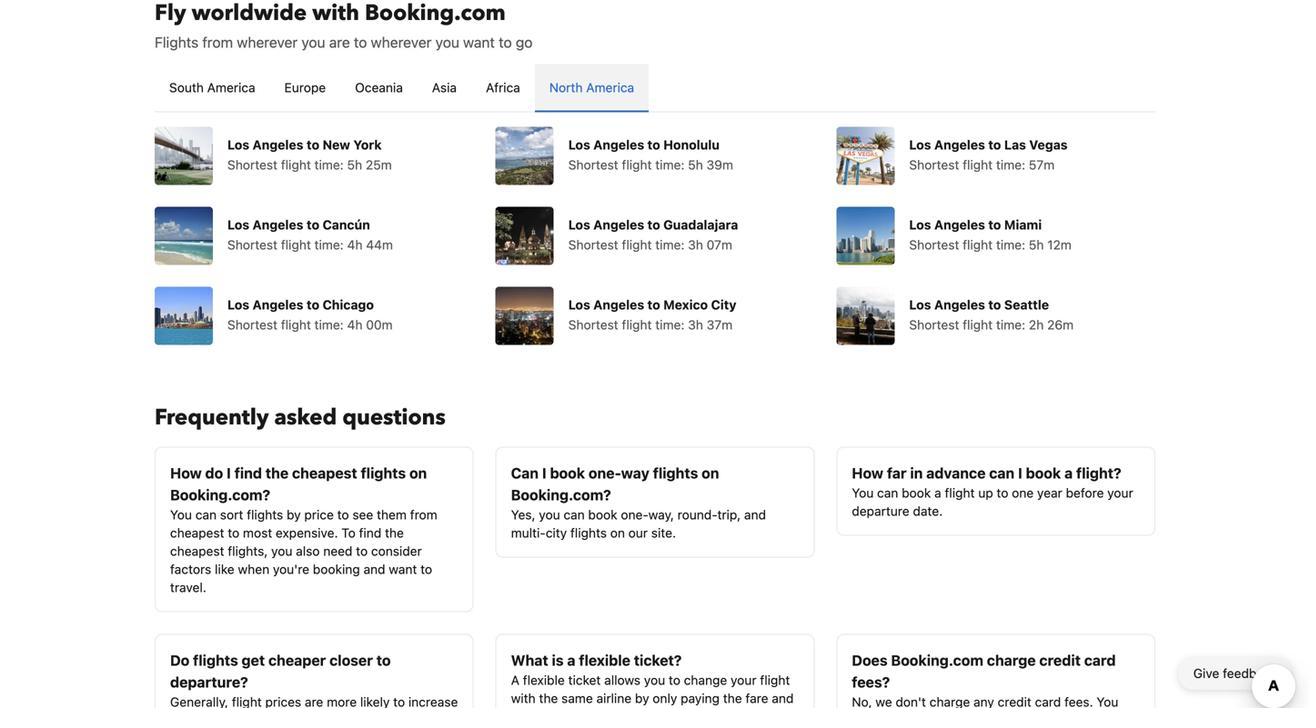 Task type: locate. For each thing, give the bounding box(es) containing it.
los inside los angeles to honolulu shortest flight time: 5h 39m
[[568, 137, 590, 152]]

you inside how far in advance can i book a flight? you can book a flight up to one year before your departure date.
[[852, 486, 874, 501]]

chicago
[[323, 298, 374, 313]]

to
[[341, 526, 356, 541]]

to inside do flights get cheaper closer to departure?
[[376, 652, 391, 670]]

1 vertical spatial want
[[389, 562, 417, 577]]

flight inside los angeles to honolulu shortest flight time: 5h 39m
[[622, 157, 652, 172]]

you for how do i find the cheapest flights on booking.com?
[[170, 508, 192, 523]]

you down ticket?
[[644, 673, 665, 688]]

2 i from the left
[[542, 465, 547, 482]]

booking.com? up city
[[511, 487, 611, 504]]

paying
[[681, 692, 720, 707]]

los angeles to new york image
[[155, 127, 213, 185]]

flight down advance
[[945, 486, 975, 501]]

flexible up allows
[[579, 652, 631, 670]]

time: inside los angeles to mexico city shortest flight time: 3h 37m
[[655, 318, 685, 333]]

you
[[302, 34, 325, 51], [436, 34, 459, 51], [539, 508, 560, 523], [271, 544, 292, 559], [644, 673, 665, 688]]

1 booking.com? from the left
[[170, 487, 270, 504]]

mexico
[[663, 298, 708, 313]]

flights right city
[[570, 526, 607, 541]]

flights inside do flights get cheaper closer to departure?
[[193, 652, 238, 670]]

5h down honolulu
[[688, 157, 703, 172]]

los right los angeles to guadalajara image
[[568, 217, 590, 232]]

shortest inside los angeles to honolulu shortest flight time: 5h 39m
[[568, 157, 618, 172]]

0 horizontal spatial and
[[364, 562, 385, 577]]

angeles inside los angeles to las vegas shortest flight time: 57m
[[934, 137, 985, 152]]

way
[[621, 465, 650, 482]]

allows
[[604, 673, 641, 688]]

2 horizontal spatial 5h
[[1029, 237, 1044, 252]]

booking.com?
[[170, 487, 270, 504], [511, 487, 611, 504]]

1 horizontal spatial find
[[359, 526, 381, 541]]

0 vertical spatial and
[[744, 508, 766, 523]]

on down the questions
[[409, 465, 427, 482]]

how do i find the cheapest flights on booking.com? you can sort flights by price to see them from cheapest to most expensive. to find the cheapest flights, you also need to consider factors like when you're booking and want to travel.
[[170, 465, 437, 596]]

tab list
[[155, 64, 1156, 113]]

0 vertical spatial 3h
[[688, 237, 703, 252]]

time: down mexico
[[655, 318, 685, 333]]

0 horizontal spatial your
[[731, 673, 757, 688]]

can inside the can i book one-way flights on booking.com? yes, you can book one-way, round-trip, and multi-city flights on our site.
[[564, 508, 585, 523]]

flights
[[155, 34, 199, 51]]

angeles down los angeles to honolulu shortest flight time: 5h 39m
[[593, 217, 644, 232]]

1 vertical spatial flexible
[[523, 673, 565, 688]]

cancún
[[323, 217, 370, 232]]

to right up
[[997, 486, 1009, 501]]

your down flight?
[[1107, 486, 1133, 501]]

0 horizontal spatial 5h
[[347, 157, 362, 172]]

how for how do i find the cheapest flights on booking.com?
[[170, 465, 202, 482]]

shortest inside los angeles to cancún shortest flight time: 4h 44m
[[227, 237, 278, 252]]

north america button
[[535, 64, 649, 111]]

1 horizontal spatial 5h
[[688, 157, 703, 172]]

los angeles to las vegas image
[[836, 127, 895, 185]]

fees?
[[852, 674, 890, 692]]

same
[[562, 692, 593, 707]]

los right los angeles to chicago image
[[227, 298, 249, 313]]

angeles inside los angeles to guadalajara shortest flight time: 3h 07m
[[593, 217, 644, 232]]

angeles inside los angeles to mexico city shortest flight time: 3h 37m
[[593, 298, 644, 313]]

and inside the can i book one-way flights on booking.com? yes, you can book one-way, round-trip, and multi-city flights on our site.
[[744, 508, 766, 523]]

los inside los angeles to mexico city shortest flight time: 3h 37m
[[568, 298, 590, 313]]

2 3h from the top
[[688, 318, 703, 333]]

can for a
[[877, 486, 898, 501]]

time: for los angeles to honolulu shortest flight time: 5h 39m
[[655, 157, 685, 172]]

angeles inside los angeles to cancún shortest flight time: 4h 44m
[[253, 217, 303, 232]]

1 vertical spatial find
[[359, 526, 381, 541]]

to inside los angeles to chicago shortest flight time: 4h 00m
[[307, 298, 319, 313]]

to inside what is a flexible ticket? a flexible ticket allows you to change your flight with the same airline by only paying the fare an
[[669, 673, 681, 688]]

1 vertical spatial by
[[635, 692, 649, 707]]

1 horizontal spatial by
[[635, 692, 649, 707]]

what
[[511, 652, 548, 670]]

to inside los angeles to miami shortest flight time: 5h 12m
[[988, 217, 1001, 232]]

los right los angeles to las vegas "image"
[[909, 137, 931, 152]]

from right the flights
[[202, 34, 233, 51]]

1 wherever from the left
[[237, 34, 298, 51]]

0 horizontal spatial on
[[409, 465, 427, 482]]

1 vertical spatial from
[[410, 508, 437, 523]]

0 horizontal spatial america
[[207, 80, 255, 95]]

to up only at the bottom of the page
[[669, 673, 681, 688]]

4h inside los angeles to cancún shortest flight time: 4h 44m
[[347, 237, 363, 252]]

book
[[550, 465, 585, 482], [1026, 465, 1061, 482], [902, 486, 931, 501], [588, 508, 617, 523]]

time: for los angeles to guadalajara shortest flight time: 3h 07m
[[655, 237, 685, 252]]

booking.com? down do
[[170, 487, 270, 504]]

1 horizontal spatial a
[[935, 486, 941, 501]]

flight left 57m
[[963, 157, 993, 172]]

angeles inside los angeles to new york shortest flight time: 5h 25m
[[253, 137, 303, 152]]

1 horizontal spatial from
[[410, 508, 437, 523]]

1 horizontal spatial america
[[586, 80, 634, 95]]

cheapest
[[292, 465, 357, 482], [170, 526, 224, 541], [170, 544, 224, 559]]

flight left 2h on the top of page
[[963, 318, 993, 333]]

3h down mexico
[[688, 318, 703, 333]]

0 vertical spatial your
[[1107, 486, 1133, 501]]

i up one
[[1018, 465, 1022, 482]]

the down frequently asked questions
[[265, 465, 289, 482]]

to inside how far in advance can i book a flight? you can book a flight up to one year before your departure date.
[[997, 486, 1009, 501]]

how inside the how do i find the cheapest flights on booking.com? you can sort flights by price to see them from cheapest to most expensive. to find the cheapest flights, you also need to consider factors like when you're booking and want to travel.
[[170, 465, 202, 482]]

1 vertical spatial and
[[364, 562, 385, 577]]

5h left 12m
[[1029, 237, 1044, 252]]

find right do
[[234, 465, 262, 482]]

to inside los angeles to las vegas shortest flight time: 57m
[[988, 137, 1001, 152]]

wherever up europe
[[237, 34, 298, 51]]

5h inside los angeles to miami shortest flight time: 5h 12m
[[1029, 237, 1044, 252]]

price
[[304, 508, 334, 523]]

angeles for guadalajara
[[593, 217, 644, 232]]

far
[[887, 465, 907, 482]]

you up departure
[[852, 486, 874, 501]]

can up city
[[564, 508, 585, 523]]

how left do
[[170, 465, 202, 482]]

los for los angeles to honolulu shortest flight time: 5h 39m
[[568, 137, 590, 152]]

you up city
[[539, 508, 560, 523]]

south america button
[[155, 64, 270, 111]]

angeles for new
[[253, 137, 303, 152]]

shortest right los angeles to seattle image
[[909, 318, 959, 333]]

shortest right los angeles to honolulu image
[[568, 157, 618, 172]]

5h down york
[[347, 157, 362, 172]]

los
[[227, 137, 249, 152], [568, 137, 590, 152], [909, 137, 931, 152], [227, 217, 249, 232], [568, 217, 590, 232], [909, 217, 931, 232], [227, 298, 249, 313], [568, 298, 590, 313], [909, 298, 931, 313]]

1 horizontal spatial wherever
[[371, 34, 432, 51]]

a
[[1065, 465, 1073, 482], [935, 486, 941, 501], [567, 652, 575, 670]]

angeles inside los angeles to honolulu shortest flight time: 5h 39m
[[593, 137, 644, 152]]

2 america from the left
[[586, 80, 634, 95]]

on left our
[[610, 526, 625, 541]]

you left are
[[302, 34, 325, 51]]

shortest for los angeles to seattle shortest flight time: 2h 26m
[[909, 318, 959, 333]]

fare
[[746, 692, 768, 707]]

los for los angeles to mexico city shortest flight time: 3h 37m
[[568, 298, 590, 313]]

time: down new
[[314, 157, 344, 172]]

flight inside los angeles to guadalajara shortest flight time: 3h 07m
[[622, 237, 652, 252]]

4h for 44m
[[347, 237, 363, 252]]

time: left 2h on the top of page
[[996, 318, 1025, 333]]

flight left 00m on the top of the page
[[281, 318, 311, 333]]

1 vertical spatial 4h
[[347, 318, 363, 333]]

0 vertical spatial 4h
[[347, 237, 363, 252]]

los angeles to guadalajara image
[[496, 207, 554, 265]]

time: for los angeles to seattle shortest flight time: 2h 26m
[[996, 318, 1025, 333]]

africa button
[[471, 64, 535, 111]]

angeles left the seattle
[[934, 298, 985, 313]]

them
[[377, 508, 407, 523]]

1 horizontal spatial how
[[852, 465, 884, 482]]

trip,
[[717, 508, 741, 523]]

flight left 37m
[[622, 318, 652, 333]]

vegas
[[1029, 137, 1068, 152]]

4h
[[347, 237, 363, 252], [347, 318, 363, 333]]

flight up the fare
[[760, 673, 790, 688]]

angeles
[[253, 137, 303, 152], [593, 137, 644, 152], [934, 137, 985, 152], [253, 217, 303, 232], [593, 217, 644, 232], [934, 217, 985, 232], [253, 298, 303, 313], [593, 298, 644, 313], [934, 298, 985, 313]]

find down see
[[359, 526, 381, 541]]

angeles inside los angeles to seattle shortest flight time: 2h 26m
[[934, 298, 985, 313]]

los inside los angeles to chicago shortest flight time: 4h 00m
[[227, 298, 249, 313]]

one-
[[589, 465, 621, 482], [621, 508, 649, 523]]

can i book one-way flights on booking.com? yes, you can book one-way, round-trip, and multi-city flights on our site.
[[511, 465, 766, 541]]

shortest inside los angeles to new york shortest flight time: 5h 25m
[[227, 157, 278, 172]]

i inside the how do i find the cheapest flights on booking.com? you can sort flights by price to see them from cheapest to most expensive. to find the cheapest flights, you also need to consider factors like when you're booking and want to travel.
[[227, 465, 231, 482]]

2 horizontal spatial a
[[1065, 465, 1073, 482]]

your
[[1107, 486, 1133, 501], [731, 673, 757, 688]]

time: down chicago
[[314, 318, 344, 333]]

3h
[[688, 237, 703, 252], [688, 318, 703, 333]]

los inside los angeles to new york shortest flight time: 5h 25m
[[227, 137, 249, 152]]

flight up los angeles to cancún shortest flight time: 4h 44m
[[281, 157, 311, 172]]

0 horizontal spatial how
[[170, 465, 202, 482]]

shortest right los angeles to miami image
[[909, 237, 959, 252]]

shortest inside los angeles to chicago shortest flight time: 4h 00m
[[227, 318, 278, 333]]

shortest inside los angeles to seattle shortest flight time: 2h 26m
[[909, 318, 959, 333]]

flexible
[[579, 652, 631, 670], [523, 673, 565, 688]]

can up up
[[989, 465, 1015, 482]]

to inside los angeles to mexico city shortest flight time: 3h 37m
[[647, 298, 660, 313]]

angeles left the las
[[934, 137, 985, 152]]

1 horizontal spatial i
[[542, 465, 547, 482]]

america for north america
[[586, 80, 634, 95]]

1 4h from the top
[[347, 237, 363, 252]]

angeles left chicago
[[253, 298, 303, 313]]

book up year
[[1026, 465, 1061, 482]]

want
[[463, 34, 495, 51], [389, 562, 417, 577]]

time: down the cancún
[[314, 237, 344, 252]]

1 horizontal spatial you
[[852, 486, 874, 501]]

what is a flexible ticket? a flexible ticket allows you to change your flight with the same airline by only paying the fare an
[[511, 652, 794, 709]]

america for south america
[[207, 80, 255, 95]]

how far in advance can i book a flight? you can book a flight up to one year before your departure date.
[[852, 465, 1133, 519]]

los right los angeles to seattle image
[[909, 298, 931, 313]]

time: down the guadalajara
[[655, 237, 685, 252]]

los inside los angeles to miami shortest flight time: 5h 12m
[[909, 217, 931, 232]]

flight up los angeles to chicago shortest flight time: 4h 00m
[[281, 237, 311, 252]]

want left go
[[463, 34, 495, 51]]

5h inside los angeles to honolulu shortest flight time: 5h 39m
[[688, 157, 703, 172]]

i
[[227, 465, 231, 482], [542, 465, 547, 482], [1018, 465, 1022, 482]]

to inside los angeles to cancún shortest flight time: 4h 44m
[[307, 217, 319, 232]]

time: down miami
[[996, 237, 1025, 252]]

1 how from the left
[[170, 465, 202, 482]]

los angeles to honolulu shortest flight time: 5h 39m
[[568, 137, 733, 172]]

from right the them
[[410, 508, 437, 523]]

los right los angeles to cancún image
[[227, 217, 249, 232]]

flight inside how far in advance can i book a flight? you can book a flight up to one year before your departure date.
[[945, 486, 975, 501]]

on up round-
[[702, 465, 719, 482]]

0 horizontal spatial find
[[234, 465, 262, 482]]

flight inside los angeles to new york shortest flight time: 5h 25m
[[281, 157, 311, 172]]

time: inside los angeles to miami shortest flight time: 5h 12m
[[996, 237, 1025, 252]]

how for how far in advance can i book a flight?
[[852, 465, 884, 482]]

1 vertical spatial you
[[170, 508, 192, 523]]

1 horizontal spatial your
[[1107, 486, 1133, 501]]

you left sort
[[170, 508, 192, 523]]

want down consider
[[389, 562, 417, 577]]

to left the cancún
[[307, 217, 319, 232]]

los inside los angeles to las vegas shortest flight time: 57m
[[909, 137, 931, 152]]

sort
[[220, 508, 243, 523]]

los inside los angeles to cancún shortest flight time: 4h 44m
[[227, 217, 249, 232]]

0 horizontal spatial you
[[170, 508, 192, 523]]

to left the seattle
[[988, 298, 1001, 313]]

1 vertical spatial your
[[731, 673, 757, 688]]

can
[[989, 465, 1015, 482], [877, 486, 898, 501], [195, 508, 217, 523], [564, 508, 585, 523]]

time: inside los angeles to cancún shortest flight time: 4h 44m
[[314, 237, 344, 252]]

los angeles to chicago image
[[155, 287, 213, 345]]

3 i from the left
[[1018, 465, 1022, 482]]

feedback
[[1223, 666, 1277, 681]]

wherever
[[237, 34, 298, 51], [371, 34, 432, 51]]

los angeles to honolulu image
[[496, 127, 554, 185]]

shortest right los angeles to new york image
[[227, 157, 278, 172]]

time: for los angeles to miami shortest flight time: 5h 12m
[[996, 237, 1025, 252]]

travel.
[[170, 580, 206, 596]]

shortest inside los angeles to guadalajara shortest flight time: 3h 07m
[[568, 237, 618, 252]]

4h down the cancún
[[347, 237, 363, 252]]

a right "is"
[[567, 652, 575, 670]]

flights
[[361, 465, 406, 482], [653, 465, 698, 482], [247, 508, 283, 523], [570, 526, 607, 541], [193, 652, 238, 670]]

time: inside los angeles to honolulu shortest flight time: 5h 39m
[[655, 157, 685, 172]]

flight inside los angeles to seattle shortest flight time: 2h 26m
[[963, 318, 993, 333]]

you up you're
[[271, 544, 292, 559]]

2 wherever from the left
[[371, 34, 432, 51]]

flights up the them
[[361, 465, 406, 482]]

angeles inside los angeles to miami shortest flight time: 5h 12m
[[934, 217, 985, 232]]

tab list containing south america
[[155, 64, 1156, 113]]

0 horizontal spatial from
[[202, 34, 233, 51]]

angeles left miami
[[934, 217, 985, 232]]

wherever up oceania
[[371, 34, 432, 51]]

shortest right los angeles to guadalajara image
[[568, 237, 618, 252]]

consider
[[371, 544, 422, 559]]

0 horizontal spatial wherever
[[237, 34, 298, 51]]

shortest for los angeles to miami shortest flight time: 5h 12m
[[909, 237, 959, 252]]

ticket?
[[634, 652, 682, 670]]

1 horizontal spatial booking.com?
[[511, 487, 611, 504]]

1 3h from the top
[[688, 237, 703, 252]]

to left the las
[[988, 137, 1001, 152]]

flight inside los angeles to las vegas shortest flight time: 57m
[[963, 157, 993, 172]]

1 horizontal spatial flexible
[[579, 652, 631, 670]]

shortest right los angeles to mexico city image
[[568, 318, 618, 333]]

give feedback button
[[1179, 658, 1292, 691]]

shortest right los angeles to cancún image
[[227, 237, 278, 252]]

time: for los angeles to chicago shortest flight time: 4h 00m
[[314, 318, 344, 333]]

one
[[1012, 486, 1034, 501]]

to
[[354, 34, 367, 51], [499, 34, 512, 51], [307, 137, 319, 152], [647, 137, 660, 152], [988, 137, 1001, 152], [307, 217, 319, 232], [647, 217, 660, 232], [988, 217, 1001, 232], [307, 298, 319, 313], [647, 298, 660, 313], [988, 298, 1001, 313], [997, 486, 1009, 501], [337, 508, 349, 523], [228, 526, 240, 541], [356, 544, 368, 559], [420, 562, 432, 577], [376, 652, 391, 670], [669, 673, 681, 688]]

0 vertical spatial want
[[463, 34, 495, 51]]

2 4h from the top
[[347, 318, 363, 333]]

1 vertical spatial 3h
[[688, 318, 703, 333]]

by up expensive.
[[287, 508, 301, 523]]

shortest inside los angeles to miami shortest flight time: 5h 12m
[[909, 237, 959, 252]]

1 horizontal spatial and
[[744, 508, 766, 523]]

asia button
[[417, 64, 471, 111]]

los angeles to seattle image
[[836, 287, 895, 345]]

america
[[207, 80, 255, 95], [586, 80, 634, 95]]

1 i from the left
[[227, 465, 231, 482]]

flight inside what is a flexible ticket? a flexible ticket allows you to change your flight with the same airline by only paying the fare an
[[760, 673, 790, 688]]

time: inside los angeles to chicago shortest flight time: 4h 00m
[[314, 318, 344, 333]]

america right south
[[207, 80, 255, 95]]

2 horizontal spatial i
[[1018, 465, 1022, 482]]

2 horizontal spatial on
[[702, 465, 719, 482]]

see
[[352, 508, 373, 523]]

how inside how far in advance can i book a flight? you can book a flight up to one year before your departure date.
[[852, 465, 884, 482]]

and right trip,
[[744, 508, 766, 523]]

0 horizontal spatial by
[[287, 508, 301, 523]]

0 horizontal spatial booking.com?
[[170, 487, 270, 504]]

4h down chicago
[[347, 318, 363, 333]]

los right los angeles to mexico city image
[[568, 298, 590, 313]]

0 vertical spatial by
[[287, 508, 301, 523]]

go
[[516, 34, 533, 51]]

i right do
[[227, 465, 231, 482]]

shortest
[[227, 157, 278, 172], [568, 157, 618, 172], [909, 157, 959, 172], [227, 237, 278, 252], [568, 237, 618, 252], [909, 237, 959, 252], [227, 318, 278, 333], [568, 318, 618, 333], [909, 318, 959, 333]]

2 how from the left
[[852, 465, 884, 482]]

and down consider
[[364, 562, 385, 577]]

los inside los angeles to seattle shortest flight time: 2h 26m
[[909, 298, 931, 313]]

4h inside los angeles to chicago shortest flight time: 4h 00m
[[347, 318, 363, 333]]

by
[[287, 508, 301, 523], [635, 692, 649, 707]]

can inside the how do i find the cheapest flights on booking.com? you can sort flights by price to see them from cheapest to most expensive. to find the cheapest flights, you also need to consider factors like when you're booking and want to travel.
[[195, 508, 217, 523]]

the
[[265, 465, 289, 482], [385, 526, 404, 541], [539, 692, 558, 707], [723, 692, 742, 707]]

2 vertical spatial cheapest
[[170, 544, 224, 559]]

you inside the how do i find the cheapest flights on booking.com? you can sort flights by price to see them from cheapest to most expensive. to find the cheapest flights, you also need to consider factors like when you're booking and want to travel.
[[170, 508, 192, 523]]

north
[[549, 80, 583, 95]]

3h down the guadalajara
[[688, 237, 703, 252]]

los inside los angeles to guadalajara shortest flight time: 3h 07m
[[568, 217, 590, 232]]

you up asia
[[436, 34, 459, 51]]

time: inside los angeles to seattle shortest flight time: 2h 26m
[[996, 318, 1025, 333]]

from
[[202, 34, 233, 51], [410, 508, 437, 523]]

1 horizontal spatial want
[[463, 34, 495, 51]]

to right closer
[[376, 652, 391, 670]]

1 america from the left
[[207, 80, 255, 95]]

asia
[[432, 80, 457, 95]]

los angeles to new york shortest flight time: 5h 25m
[[227, 137, 392, 172]]

shortest right los angeles to chicago image
[[227, 318, 278, 333]]

flight inside los angeles to mexico city shortest flight time: 3h 37m
[[622, 318, 652, 333]]

your up the fare
[[731, 673, 757, 688]]

angeles left the cancún
[[253, 217, 303, 232]]

flights up departure?
[[193, 652, 238, 670]]

angeles inside los angeles to chicago shortest flight time: 4h 00m
[[253, 298, 303, 313]]

angeles down north america button
[[593, 137, 644, 152]]

card
[[1084, 652, 1116, 670]]

time: down honolulu
[[655, 157, 685, 172]]

your inside what is a flexible ticket? a flexible ticket allows you to change your flight with the same airline by only paying the fare an
[[731, 673, 757, 688]]

0 horizontal spatial i
[[227, 465, 231, 482]]

los for los angeles to cancún shortest flight time: 4h 44m
[[227, 217, 249, 232]]

flight up los angeles to seattle shortest flight time: 2h 26m
[[963, 237, 993, 252]]

0 vertical spatial cheapest
[[292, 465, 357, 482]]

you
[[852, 486, 874, 501], [170, 508, 192, 523]]

frequently
[[155, 403, 269, 433]]

to left honolulu
[[647, 137, 660, 152]]

flight up los angeles to guadalajara shortest flight time: 3h 07m
[[622, 157, 652, 172]]

a up the before
[[1065, 465, 1073, 482]]

0 horizontal spatial a
[[567, 652, 575, 670]]

only
[[653, 692, 677, 707]]

are
[[329, 34, 350, 51]]

time: inside los angeles to guadalajara shortest flight time: 3h 07m
[[655, 237, 685, 252]]

angeles for cancún
[[253, 217, 303, 232]]

0 vertical spatial flexible
[[579, 652, 631, 670]]

charge
[[987, 652, 1036, 670]]

2 vertical spatial a
[[567, 652, 575, 670]]

the left the fare
[[723, 692, 742, 707]]

city
[[546, 526, 567, 541]]

0 vertical spatial you
[[852, 486, 874, 501]]

angeles for honolulu
[[593, 137, 644, 152]]

in
[[910, 465, 923, 482]]

2 booking.com? from the left
[[511, 487, 611, 504]]

0 horizontal spatial want
[[389, 562, 417, 577]]

0 vertical spatial find
[[234, 465, 262, 482]]

los for los angeles to new york shortest flight time: 5h 25m
[[227, 137, 249, 152]]

you inside the how do i find the cheapest flights on booking.com? you can sort flights by price to see them from cheapest to most expensive. to find the cheapest flights, you also need to consider factors like when you're booking and want to travel.
[[271, 544, 292, 559]]

to down sort
[[228, 526, 240, 541]]

shortest for los angeles to chicago shortest flight time: 4h 00m
[[227, 318, 278, 333]]

how
[[170, 465, 202, 482], [852, 465, 884, 482]]



Task type: vqa. For each thing, say whether or not it's contained in the screenshot.
AFFILIATE at the bottom of page
no



Task type: describe. For each thing, give the bounding box(es) containing it.
los for los angeles to guadalajara shortest flight time: 3h 07m
[[568, 217, 590, 232]]

advance
[[926, 465, 986, 482]]

1 vertical spatial cheapest
[[170, 526, 224, 541]]

multi-
[[511, 526, 546, 541]]

25m
[[366, 157, 392, 172]]

los angeles to miami shortest flight time: 5h 12m
[[909, 217, 1072, 252]]

to left go
[[499, 34, 512, 51]]

can for booking.com?
[[564, 508, 585, 523]]

and inside the how do i find the cheapest flights on booking.com? you can sort flights by price to see them from cheapest to most expensive. to find the cheapest flights, you also need to consider factors like when you're booking and want to travel.
[[364, 562, 385, 577]]

guadalajara
[[663, 217, 738, 232]]

angeles for miami
[[934, 217, 985, 232]]

site.
[[651, 526, 676, 541]]

your inside how far in advance can i book a flight? you can book a flight up to one year before your departure date.
[[1107, 486, 1133, 501]]

do flights get cheaper closer to departure?
[[170, 652, 391, 692]]

give
[[1193, 666, 1220, 681]]

time: for los angeles to cancún shortest flight time: 4h 44m
[[314, 237, 344, 252]]

the right with
[[539, 692, 558, 707]]

to down consider
[[420, 562, 432, 577]]

before
[[1066, 486, 1104, 501]]

on inside the how do i find the cheapest flights on booking.com? you can sort flights by price to see them from cheapest to most expensive. to find the cheapest flights, you also need to consider factors like when you're booking and want to travel.
[[409, 465, 427, 482]]

0 horizontal spatial flexible
[[523, 673, 565, 688]]

to right are
[[354, 34, 367, 51]]

37m
[[707, 318, 733, 333]]

can
[[511, 465, 539, 482]]

you for how far in advance can i book a flight?
[[852, 486, 874, 501]]

does booking.com charge credit card fees?
[[852, 652, 1116, 692]]

cheaper
[[268, 652, 326, 670]]

angeles for mexico
[[593, 298, 644, 313]]

to inside los angeles to honolulu shortest flight time: 5h 39m
[[647, 137, 660, 152]]

flight inside los angeles to chicago shortest flight time: 4h 00m
[[281, 318, 311, 333]]

shortest inside los angeles to mexico city shortest flight time: 3h 37m
[[568, 318, 618, 333]]

to inside los angeles to guadalajara shortest flight time: 3h 07m
[[647, 217, 660, 232]]

departure?
[[170, 674, 248, 692]]

also
[[296, 544, 320, 559]]

los angeles to cancún image
[[155, 207, 213, 265]]

change
[[684, 673, 727, 688]]

0 vertical spatial a
[[1065, 465, 1073, 482]]

miami
[[1004, 217, 1042, 232]]

los angeles to cancún shortest flight time: 4h 44m
[[227, 217, 393, 252]]

round-
[[678, 508, 717, 523]]

time: inside los angeles to new york shortest flight time: 5h 25m
[[314, 157, 344, 172]]

los for los angeles to miami shortest flight time: 5h 12m
[[909, 217, 931, 232]]

flights from wherever you are to wherever you want to go
[[155, 34, 533, 51]]

expensive.
[[276, 526, 338, 541]]

is
[[552, 652, 564, 670]]

los for los angeles to seattle shortest flight time: 2h 26m
[[909, 298, 931, 313]]

to inside los angeles to new york shortest flight time: 5h 25m
[[307, 137, 319, 152]]

most
[[243, 526, 272, 541]]

a inside what is a flexible ticket? a flexible ticket allows you to change your flight with the same airline by only paying the fare an
[[567, 652, 575, 670]]

0 vertical spatial one-
[[589, 465, 621, 482]]

date.
[[913, 504, 943, 519]]

i inside the can i book one-way flights on booking.com? yes, you can book one-way, round-trip, and multi-city flights on our site.
[[542, 465, 547, 482]]

angeles for las
[[934, 137, 985, 152]]

flights up most
[[247, 508, 283, 523]]

shortest for los angeles to cancún shortest flight time: 4h 44m
[[227, 237, 278, 252]]

5h for los angeles to honolulu shortest flight time: 5h 39m
[[688, 157, 703, 172]]

5h inside los angeles to new york shortest flight time: 5h 25m
[[347, 157, 362, 172]]

time: inside los angeles to las vegas shortest flight time: 57m
[[996, 157, 1025, 172]]

flight inside los angeles to cancún shortest flight time: 4h 44m
[[281, 237, 311, 252]]

booking.com? inside the can i book one-way flights on booking.com? yes, you can book one-way, round-trip, and multi-city flights on our site.
[[511, 487, 611, 504]]

5h for los angeles to miami shortest flight time: 5h 12m
[[1029, 237, 1044, 252]]

honolulu
[[663, 137, 720, 152]]

credit
[[1039, 652, 1081, 670]]

1 vertical spatial one-
[[621, 508, 649, 523]]

can for on
[[195, 508, 217, 523]]

1 horizontal spatial on
[[610, 526, 625, 541]]

los angeles to las vegas shortest flight time: 57m
[[909, 137, 1068, 172]]

57m
[[1029, 157, 1055, 172]]

yes,
[[511, 508, 536, 523]]

want inside the how do i find the cheapest flights on booking.com? you can sort flights by price to see them from cheapest to most expensive. to find the cheapest flights, you also need to consider factors like when you're booking and want to travel.
[[389, 562, 417, 577]]

los angeles to miami image
[[836, 207, 895, 265]]

departure
[[852, 504, 910, 519]]

shortest inside los angeles to las vegas shortest flight time: 57m
[[909, 157, 959, 172]]

by inside the how do i find the cheapest flights on booking.com? you can sort flights by price to see them from cheapest to most expensive. to find the cheapest flights, you also need to consider factors like when you're booking and want to travel.
[[287, 508, 301, 523]]

to inside los angeles to seattle shortest flight time: 2h 26m
[[988, 298, 1001, 313]]

los for los angeles to las vegas shortest flight time: 57m
[[909, 137, 931, 152]]

south
[[169, 80, 204, 95]]

to up to
[[337, 508, 349, 523]]

las
[[1004, 137, 1026, 152]]

from inside the how do i find the cheapest flights on booking.com? you can sort flights by price to see them from cheapest to most expensive. to find the cheapest flights, you also need to consider factors like when you're booking and want to travel.
[[410, 508, 437, 523]]

new
[[323, 137, 350, 152]]

give feedback
[[1193, 666, 1277, 681]]

questions
[[342, 403, 446, 433]]

europe
[[284, 80, 326, 95]]

north america
[[549, 80, 634, 95]]

angeles for chicago
[[253, 298, 303, 313]]

europe button
[[270, 64, 340, 111]]

like
[[215, 562, 234, 577]]

our
[[628, 526, 648, 541]]

you inside the can i book one-way flights on booking.com? yes, you can book one-way, round-trip, and multi-city flights on our site.
[[539, 508, 560, 523]]

with
[[511, 692, 536, 707]]

flight inside los angeles to miami shortest flight time: 5h 12m
[[963, 237, 993, 252]]

26m
[[1047, 318, 1074, 333]]

asked
[[274, 403, 337, 433]]

book left way,
[[588, 508, 617, 523]]

ticket
[[568, 673, 601, 688]]

i inside how far in advance can i book a flight? you can book a flight up to one year before your departure date.
[[1018, 465, 1022, 482]]

shortest for los angeles to honolulu shortest flight time: 5h 39m
[[568, 157, 618, 172]]

year
[[1037, 486, 1063, 501]]

the up consider
[[385, 526, 404, 541]]

los angeles to seattle shortest flight time: 2h 26m
[[909, 298, 1074, 333]]

12m
[[1047, 237, 1072, 252]]

booking
[[313, 562, 360, 577]]

you inside what is a flexible ticket? a flexible ticket allows you to change your flight with the same airline by only paying the fare an
[[644, 673, 665, 688]]

to right need
[[356, 544, 368, 559]]

south america
[[169, 80, 255, 95]]

way,
[[649, 508, 674, 523]]

3h inside los angeles to guadalajara shortest flight time: 3h 07m
[[688, 237, 703, 252]]

0 vertical spatial from
[[202, 34, 233, 51]]

los for los angeles to chicago shortest flight time: 4h 00m
[[227, 298, 249, 313]]

los angeles to guadalajara shortest flight time: 3h 07m
[[568, 217, 738, 252]]

flight?
[[1076, 465, 1121, 482]]

los angeles to mexico city shortest flight time: 3h 37m
[[568, 298, 737, 333]]

booking.com
[[891, 652, 984, 670]]

by inside what is a flexible ticket? a flexible ticket allows you to change your flight with the same airline by only paying the fare an
[[635, 692, 649, 707]]

york
[[353, 137, 382, 152]]

1 vertical spatial a
[[935, 486, 941, 501]]

does
[[852, 652, 888, 670]]

when
[[238, 562, 269, 577]]

booking.com? inside the how do i find the cheapest flights on booking.com? you can sort flights by price to see them from cheapest to most expensive. to find the cheapest flights, you also need to consider factors like when you're booking and want to travel.
[[170, 487, 270, 504]]

do
[[170, 652, 189, 670]]

you're
[[273, 562, 309, 577]]

39m
[[707, 157, 733, 172]]

seattle
[[1004, 298, 1049, 313]]

oceania button
[[340, 64, 417, 111]]

oceania
[[355, 80, 403, 95]]

book down in
[[902, 486, 931, 501]]

00m
[[366, 318, 393, 333]]

4h for 00m
[[347, 318, 363, 333]]

los angeles to chicago shortest flight time: 4h 00m
[[227, 298, 393, 333]]

frequently asked questions
[[155, 403, 446, 433]]

book right can
[[550, 465, 585, 482]]

los angeles to mexico city image
[[496, 287, 554, 345]]

angeles for seattle
[[934, 298, 985, 313]]

up
[[978, 486, 993, 501]]

44m
[[366, 237, 393, 252]]

3h inside los angeles to mexico city shortest flight time: 3h 37m
[[688, 318, 703, 333]]

shortest for los angeles to guadalajara shortest flight time: 3h 07m
[[568, 237, 618, 252]]

flights right way
[[653, 465, 698, 482]]



